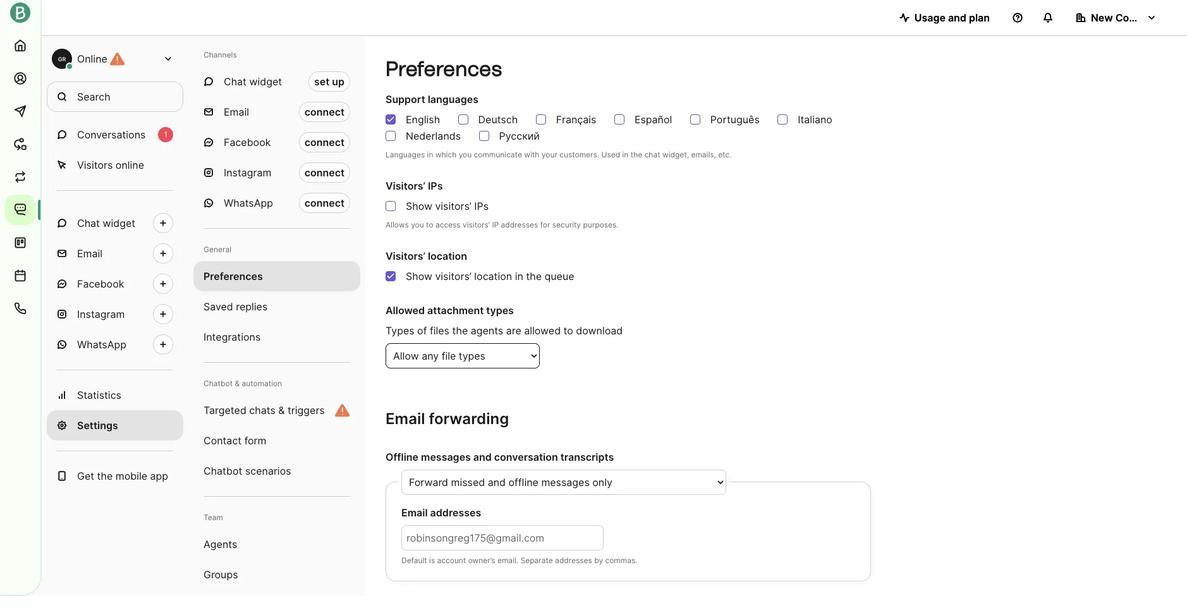 Task type: describe. For each thing, give the bounding box(es) containing it.
visitors' for show visitors' location in the queue
[[386, 249, 425, 262]]

contact form link
[[193, 425, 360, 456]]

files
[[430, 325, 450, 337]]

email addresses
[[401, 506, 481, 519]]

replies
[[236, 300, 268, 313]]

agents
[[204, 538, 237, 551]]

visitors' location
[[386, 249, 467, 262]]

form
[[244, 434, 266, 447]]

is
[[429, 555, 435, 565]]

set up
[[314, 75, 345, 88]]

and inside button
[[948, 11, 967, 24]]

account
[[437, 555, 466, 565]]

allows you to access visitors' ip addresses for security purposes.
[[386, 220, 619, 229]]

chat widget link
[[47, 208, 183, 238]]

languages
[[428, 93, 479, 106]]

0 horizontal spatial whatsapp
[[77, 338, 126, 351]]

1 vertical spatial location
[[474, 270, 512, 282]]

agents link
[[193, 529, 360, 560]]

new company button
[[1066, 5, 1167, 30]]

1 horizontal spatial in
[[515, 270, 523, 282]]

statistics
[[77, 389, 121, 401]]

español
[[635, 113, 672, 126]]

purposes.
[[583, 220, 619, 229]]

the left the chat
[[631, 150, 643, 159]]

settings
[[77, 419, 118, 432]]

used
[[602, 150, 620, 159]]

facebook link
[[47, 269, 183, 299]]

types of files the agents are allowed to download
[[386, 325, 623, 337]]

email down channels
[[224, 106, 249, 118]]

gr
[[58, 55, 66, 62]]

visitors online
[[77, 159, 144, 171]]

visitors' for location
[[435, 270, 472, 282]]

allowed attachment types
[[386, 304, 514, 317]]

groups link
[[193, 560, 360, 590]]

0 vertical spatial facebook
[[224, 136, 271, 149]]

0 vertical spatial preferences
[[386, 57, 502, 81]]

etc.
[[718, 150, 732, 159]]

italiano
[[798, 113, 833, 126]]

português
[[711, 113, 760, 126]]

1 horizontal spatial ips
[[474, 200, 489, 212]]

set
[[314, 75, 330, 88]]

email up offline
[[386, 410, 425, 428]]

statistics link
[[47, 380, 183, 410]]

0 horizontal spatial you
[[411, 220, 424, 229]]

search
[[77, 90, 110, 103]]

0 horizontal spatial instagram
[[77, 308, 125, 321]]

communicate
[[474, 150, 522, 159]]

0 horizontal spatial in
[[427, 150, 433, 159]]

email inside "link"
[[77, 247, 102, 260]]

addresses for preferences
[[501, 220, 538, 229]]

1 vertical spatial chat widget
[[77, 217, 135, 230]]

default is account owner's email. separate addresses by commas.
[[401, 555, 638, 565]]

deutsch
[[478, 113, 518, 126]]

show for show visitors' ips
[[406, 200, 432, 212]]

agents
[[471, 325, 503, 337]]

triggers
[[288, 404, 325, 417]]

integrations link
[[193, 322, 360, 352]]

1
[[164, 130, 167, 139]]

email.
[[498, 555, 519, 565]]

contact form
[[204, 434, 266, 447]]

get the mobile app
[[77, 470, 168, 482]]

conversations
[[77, 128, 146, 141]]

visitors
[[77, 159, 113, 171]]

offline messages and conversation transcripts
[[386, 451, 614, 463]]

chatbot scenarios
[[204, 465, 291, 477]]

languages in which you communicate with your customers. used in the chat widget, emails, etc.
[[386, 150, 732, 159]]

chats
[[249, 404, 276, 417]]

offline
[[386, 451, 419, 463]]

whatsapp link
[[47, 329, 183, 360]]

usage and plan button
[[889, 5, 1000, 30]]

new
[[1091, 11, 1113, 24]]

contact
[[204, 434, 242, 447]]

0 vertical spatial to
[[426, 220, 433, 229]]

settings link
[[47, 410, 183, 441]]

show visitors' ips
[[406, 200, 489, 212]]

0 horizontal spatial facebook
[[77, 278, 124, 290]]

are
[[506, 325, 521, 337]]

online
[[77, 52, 107, 65]]

русский
[[499, 130, 540, 142]]

emails,
[[691, 150, 716, 159]]

download
[[576, 325, 623, 337]]

1 vertical spatial visitors'
[[463, 220, 490, 229]]

targeted chats & triggers link
[[193, 395, 360, 425]]

visitors online link
[[47, 150, 183, 180]]

0 horizontal spatial addresses
[[430, 506, 481, 519]]

Email addresses email field
[[401, 525, 604, 550]]

usage
[[915, 11, 946, 24]]

email link
[[47, 238, 183, 269]]

saved replies
[[204, 300, 268, 313]]

conversation
[[494, 451, 558, 463]]

instagram link
[[47, 299, 183, 329]]

targeted
[[204, 404, 246, 417]]

email up default
[[401, 506, 428, 519]]

online
[[116, 159, 144, 171]]

saved replies link
[[193, 291, 360, 322]]

chatbot for chatbot & automation
[[204, 379, 233, 388]]

the left queue
[[526, 270, 542, 282]]



Task type: vqa. For each thing, say whether or not it's contained in the screenshot.
the topmost Facebook
yes



Task type: locate. For each thing, give the bounding box(es) containing it.
0 vertical spatial instagram
[[224, 166, 272, 179]]

1 vertical spatial show
[[406, 270, 432, 282]]

1 horizontal spatial to
[[564, 325, 573, 337]]

1 vertical spatial addresses
[[430, 506, 481, 519]]

&
[[235, 379, 240, 388], [278, 404, 285, 417]]

widget up email "link"
[[103, 217, 135, 230]]

visitors' up access
[[435, 200, 472, 212]]

chat widget down channels
[[224, 75, 282, 88]]

the right 'get'
[[97, 470, 113, 482]]

chat up email "link"
[[77, 217, 100, 230]]

attachment
[[427, 304, 484, 317]]

widget left set
[[249, 75, 282, 88]]

new company
[[1091, 11, 1162, 24]]

location up 'types'
[[474, 270, 512, 282]]

1 chatbot from the top
[[204, 379, 233, 388]]

you
[[459, 150, 472, 159], [411, 220, 424, 229]]

& right 'chats'
[[278, 404, 285, 417]]

2 connect from the top
[[305, 136, 345, 149]]

company
[[1116, 11, 1162, 24]]

0 vertical spatial location
[[428, 249, 467, 262]]

the right files
[[452, 325, 468, 337]]

1 vertical spatial instagram
[[77, 308, 125, 321]]

whatsapp down instagram link
[[77, 338, 126, 351]]

automation
[[242, 379, 282, 388]]

in left queue
[[515, 270, 523, 282]]

customers.
[[560, 150, 599, 159]]

3 connect from the top
[[305, 166, 345, 179]]

and left "plan"
[[948, 11, 967, 24]]

1 horizontal spatial &
[[278, 404, 285, 417]]

4 connect from the top
[[305, 197, 345, 209]]

ips up allows you to access visitors' ip addresses for security purposes. on the top of the page
[[474, 200, 489, 212]]

visitors' down allows
[[386, 249, 425, 262]]

0 vertical spatial widget
[[249, 75, 282, 88]]

1 horizontal spatial widget
[[249, 75, 282, 88]]

0 horizontal spatial widget
[[103, 217, 135, 230]]

english
[[406, 113, 440, 126]]

1 visitors' from the top
[[386, 179, 425, 192]]

0 vertical spatial and
[[948, 11, 967, 24]]

addresses up the account
[[430, 506, 481, 519]]

connect for instagram
[[305, 166, 345, 179]]

ip
[[492, 220, 499, 229]]

email up facebook link at the left of page
[[77, 247, 102, 260]]

ips up show visitors' ips
[[428, 179, 443, 192]]

preferences up languages
[[386, 57, 502, 81]]

to right allowed on the bottom of the page
[[564, 325, 573, 337]]

usage and plan
[[915, 11, 990, 24]]

chatbot scenarios link
[[193, 456, 360, 486]]

widget,
[[663, 150, 689, 159]]

show down visitors' ips
[[406, 200, 432, 212]]

show for show visitors' location in the queue
[[406, 270, 432, 282]]

1 vertical spatial chatbot
[[204, 465, 242, 477]]

email
[[224, 106, 249, 118], [77, 247, 102, 260], [386, 410, 425, 428], [401, 506, 428, 519]]

team
[[204, 513, 223, 522]]

0 horizontal spatial ips
[[428, 179, 443, 192]]

visitors' for show visitors' ips
[[386, 179, 425, 192]]

chatbot down contact
[[204, 465, 242, 477]]

general
[[204, 245, 231, 254]]

of
[[417, 325, 427, 337]]

1 vertical spatial to
[[564, 325, 573, 337]]

1 vertical spatial visitors'
[[386, 249, 425, 262]]

scenarios
[[245, 465, 291, 477]]

you right which
[[459, 150, 472, 159]]

email forwarding
[[386, 410, 509, 428]]

channels
[[204, 50, 237, 59]]

transcripts
[[561, 451, 614, 463]]

with
[[524, 150, 540, 159]]

chat down channels
[[224, 75, 247, 88]]

0 horizontal spatial &
[[235, 379, 240, 388]]

addresses right the ip
[[501, 220, 538, 229]]

in
[[427, 150, 433, 159], [622, 150, 629, 159], [515, 270, 523, 282]]

0 vertical spatial chat
[[224, 75, 247, 88]]

chatbot inside 'link'
[[204, 465, 242, 477]]

types
[[386, 325, 415, 337]]

get the mobile app link
[[47, 461, 183, 491]]

0 vertical spatial addresses
[[501, 220, 538, 229]]

2 chatbot from the top
[[204, 465, 242, 477]]

integrations
[[204, 331, 261, 343]]

2 show from the top
[[406, 270, 432, 282]]

you right allows
[[411, 220, 424, 229]]

visitors' for ips
[[435, 200, 472, 212]]

1 vertical spatial and
[[473, 451, 492, 463]]

2 horizontal spatial addresses
[[555, 555, 592, 565]]

the
[[631, 150, 643, 159], [526, 270, 542, 282], [452, 325, 468, 337], [97, 470, 113, 482]]

addresses for offline messages and conversation transcripts
[[555, 555, 592, 565]]

which
[[435, 150, 457, 159]]

0 vertical spatial chat widget
[[224, 75, 282, 88]]

preferences link
[[193, 261, 360, 291]]

1 horizontal spatial and
[[948, 11, 967, 24]]

0 vertical spatial show
[[406, 200, 432, 212]]

types
[[486, 304, 514, 317]]

0 horizontal spatial chat
[[77, 217, 100, 230]]

support
[[386, 93, 425, 106]]

groups
[[204, 568, 238, 581]]

0 vertical spatial visitors'
[[386, 179, 425, 192]]

1 vertical spatial you
[[411, 220, 424, 229]]

preferences up saved replies
[[204, 270, 263, 283]]

show down visitors' location
[[406, 270, 432, 282]]

nederlands
[[406, 130, 461, 142]]

1 vertical spatial &
[[278, 404, 285, 417]]

in right used
[[622, 150, 629, 159]]

whatsapp
[[224, 197, 273, 209], [77, 338, 126, 351]]

connect for facebook
[[305, 136, 345, 149]]

1 horizontal spatial location
[[474, 270, 512, 282]]

0 horizontal spatial chat widget
[[77, 217, 135, 230]]

addresses left by
[[555, 555, 592, 565]]

1 show from the top
[[406, 200, 432, 212]]

1 horizontal spatial you
[[459, 150, 472, 159]]

1 vertical spatial preferences
[[204, 270, 263, 283]]

in left which
[[427, 150, 433, 159]]

1 horizontal spatial chat
[[224, 75, 247, 88]]

get
[[77, 470, 94, 482]]

connect
[[305, 106, 345, 118], [305, 136, 345, 149], [305, 166, 345, 179], [305, 197, 345, 209]]

queue
[[545, 270, 574, 282]]

support languages
[[386, 93, 479, 106]]

allowed
[[524, 325, 561, 337]]

mobile
[[116, 470, 147, 482]]

security
[[552, 220, 581, 229]]

location down access
[[428, 249, 467, 262]]

to
[[426, 220, 433, 229], [564, 325, 573, 337]]

commas.
[[605, 555, 638, 565]]

0 vertical spatial whatsapp
[[224, 197, 273, 209]]

0 vertical spatial visitors'
[[435, 200, 472, 212]]

1 vertical spatial widget
[[103, 217, 135, 230]]

2 visitors' from the top
[[386, 249, 425, 262]]

app
[[150, 470, 168, 482]]

français
[[556, 113, 596, 126]]

1 connect from the top
[[305, 106, 345, 118]]

0 horizontal spatial location
[[428, 249, 467, 262]]

0 horizontal spatial to
[[426, 220, 433, 229]]

1 horizontal spatial whatsapp
[[224, 197, 273, 209]]

allows
[[386, 220, 409, 229]]

0 horizontal spatial preferences
[[204, 270, 263, 283]]

2 vertical spatial addresses
[[555, 555, 592, 565]]

chatbot
[[204, 379, 233, 388], [204, 465, 242, 477]]

1 vertical spatial whatsapp
[[77, 338, 126, 351]]

1 horizontal spatial chat widget
[[224, 75, 282, 88]]

to left access
[[426, 220, 433, 229]]

owner's
[[468, 555, 495, 565]]

1 vertical spatial facebook
[[77, 278, 124, 290]]

connect for email
[[305, 106, 345, 118]]

1 horizontal spatial addresses
[[501, 220, 538, 229]]

show visitors' location in the queue
[[406, 270, 574, 282]]

2 vertical spatial visitors'
[[435, 270, 472, 282]]

& left automation
[[235, 379, 240, 388]]

visitors' left the ip
[[463, 220, 490, 229]]

2 horizontal spatial in
[[622, 150, 629, 159]]

chatbot up the targeted on the left bottom of the page
[[204, 379, 233, 388]]

0 vertical spatial ips
[[428, 179, 443, 192]]

whatsapp up general
[[224, 197, 273, 209]]

1 horizontal spatial preferences
[[386, 57, 502, 81]]

access
[[436, 220, 461, 229]]

visitors' ips
[[386, 179, 443, 192]]

0 vertical spatial you
[[459, 150, 472, 159]]

chatbot for chatbot scenarios
[[204, 465, 242, 477]]

and right messages
[[473, 451, 492, 463]]

1 vertical spatial chat
[[77, 217, 100, 230]]

by
[[594, 555, 603, 565]]

chat
[[645, 150, 660, 159]]

1 vertical spatial ips
[[474, 200, 489, 212]]

1 horizontal spatial instagram
[[224, 166, 272, 179]]

chat widget up email "link"
[[77, 217, 135, 230]]

plan
[[969, 11, 990, 24]]

0 vertical spatial &
[[235, 379, 240, 388]]

connect for whatsapp
[[305, 197, 345, 209]]

1 horizontal spatial facebook
[[224, 136, 271, 149]]

forwarding
[[429, 410, 509, 428]]

languages
[[386, 150, 425, 159]]

allowed
[[386, 304, 425, 317]]

0 horizontal spatial and
[[473, 451, 492, 463]]

0 vertical spatial chatbot
[[204, 379, 233, 388]]

visitors' down languages
[[386, 179, 425, 192]]

visitors' down visitors' location
[[435, 270, 472, 282]]

saved
[[204, 300, 233, 313]]

chatbot & automation
[[204, 379, 282, 388]]



